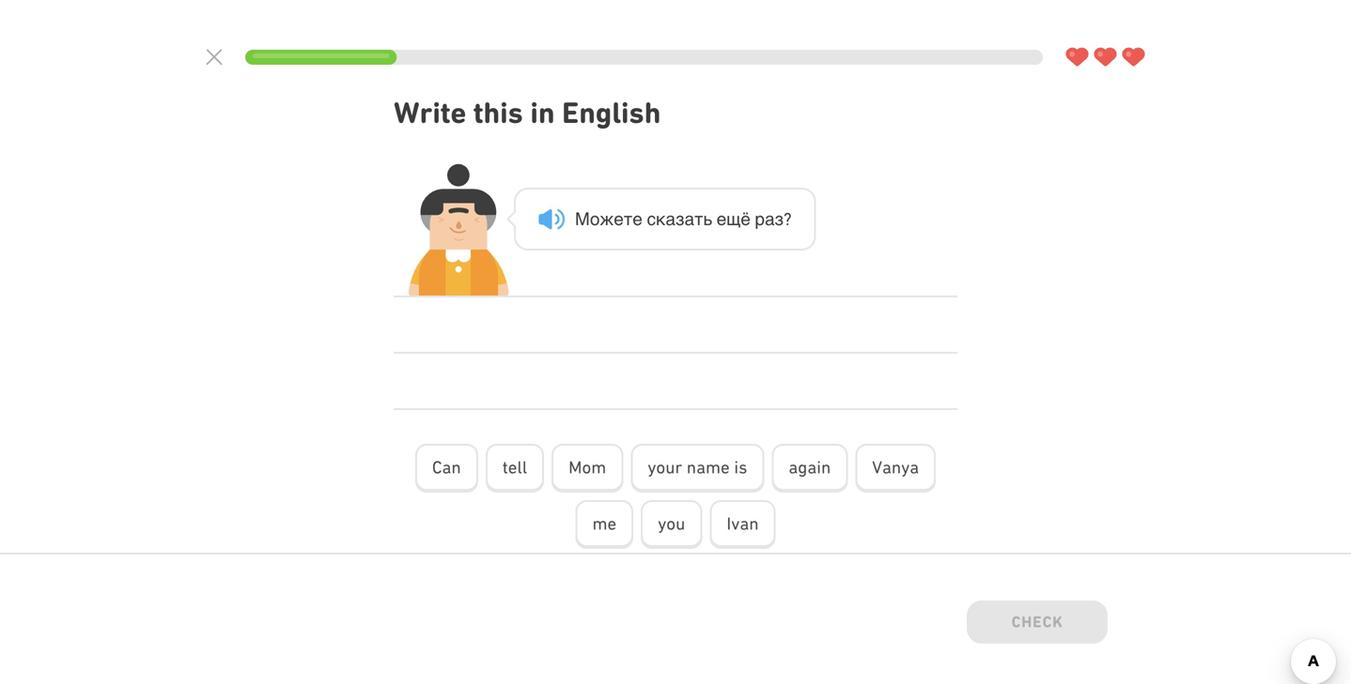 Task type: locate. For each thing, give the bounding box(es) containing it.
1 horizontal spatial з
[[775, 209, 784, 229]]

т right ж at the top
[[624, 209, 633, 229]]

а
[[666, 209, 676, 229], [684, 209, 694, 229], [765, 209, 775, 229]]

е
[[614, 209, 624, 229], [633, 209, 643, 229], [717, 209, 727, 229]]

2 horizontal spatial е
[[717, 209, 727, 229]]

2 а from the left
[[684, 209, 694, 229]]

з right к
[[676, 209, 684, 229]]

з right р
[[775, 209, 784, 229]]

mom
[[569, 458, 606, 478]]

2 horizontal spatial а
[[765, 209, 775, 229]]

з
[[676, 209, 684, 229], [775, 209, 784, 229]]

е left с
[[633, 209, 643, 229]]

name
[[687, 458, 730, 478]]

again
[[789, 458, 831, 478]]

mom button
[[552, 445, 623, 493]]

а left the ?
[[765, 209, 775, 229]]

0 horizontal spatial е
[[614, 209, 624, 229]]

ж
[[600, 209, 614, 229]]

tell button
[[486, 445, 544, 493]]

check
[[1012, 613, 1063, 632]]

write this in english
[[394, 95, 661, 130]]

1 horizontal spatial а
[[684, 209, 694, 229]]

this
[[473, 95, 523, 130]]

е right о
[[614, 209, 624, 229]]

can
[[432, 458, 461, 478]]

ivan
[[727, 514, 759, 534]]

vanya button
[[855, 445, 936, 493]]

с
[[647, 209, 656, 229]]

tell
[[502, 458, 527, 478]]

3 а from the left
[[765, 209, 775, 229]]

а left ь in the right top of the page
[[684, 209, 694, 229]]

vanya
[[872, 458, 919, 478]]

2 е from the left
[[633, 209, 643, 229]]

е right ь in the right top of the page
[[717, 209, 727, 229]]

1 е from the left
[[614, 209, 624, 229]]

3 е from the left
[[717, 209, 727, 229]]

me button
[[575, 501, 634, 550]]

1 т from the left
[[624, 209, 633, 229]]

0 horizontal spatial т
[[624, 209, 633, 229]]

щ
[[727, 209, 741, 229]]

а right с
[[666, 209, 676, 229]]

your name is button
[[631, 445, 764, 493]]

again button
[[772, 445, 848, 493]]

0 horizontal spatial а
[[666, 209, 676, 229]]

ivan button
[[710, 501, 776, 550]]

ё
[[741, 209, 751, 229]]

progress bar
[[245, 50, 1043, 65]]

т left щ
[[694, 209, 703, 229]]

0 horizontal spatial з
[[676, 209, 684, 229]]

1 horizontal spatial т
[[694, 209, 703, 229]]

т
[[624, 209, 633, 229], [694, 209, 703, 229]]

1 horizontal spatial е
[[633, 209, 643, 229]]



Task type: describe. For each thing, give the bounding box(es) containing it.
2 т from the left
[[694, 209, 703, 229]]

in
[[530, 95, 555, 130]]

м о ж е т е с к а з а т ь
[[575, 209, 712, 229]]

м
[[575, 209, 590, 229]]

your
[[648, 458, 682, 478]]

2 з from the left
[[775, 209, 784, 229]]

you button
[[641, 501, 702, 550]]

your name is
[[648, 458, 747, 478]]

me
[[592, 514, 617, 534]]

ь
[[703, 209, 712, 229]]

?
[[784, 209, 792, 229]]

write
[[394, 95, 466, 130]]

р
[[755, 209, 765, 229]]

1 з from the left
[[676, 209, 684, 229]]

is
[[734, 458, 747, 478]]

english
[[562, 95, 661, 130]]

о
[[590, 209, 600, 229]]

you
[[658, 514, 685, 534]]

к
[[656, 209, 666, 229]]

е щ ё р а з ?
[[717, 209, 792, 229]]

can button
[[415, 445, 478, 493]]

1 а from the left
[[666, 209, 676, 229]]

check button
[[967, 601, 1108, 648]]



Task type: vqa. For each thing, say whether or not it's contained in the screenshot.
the right Quests
no



